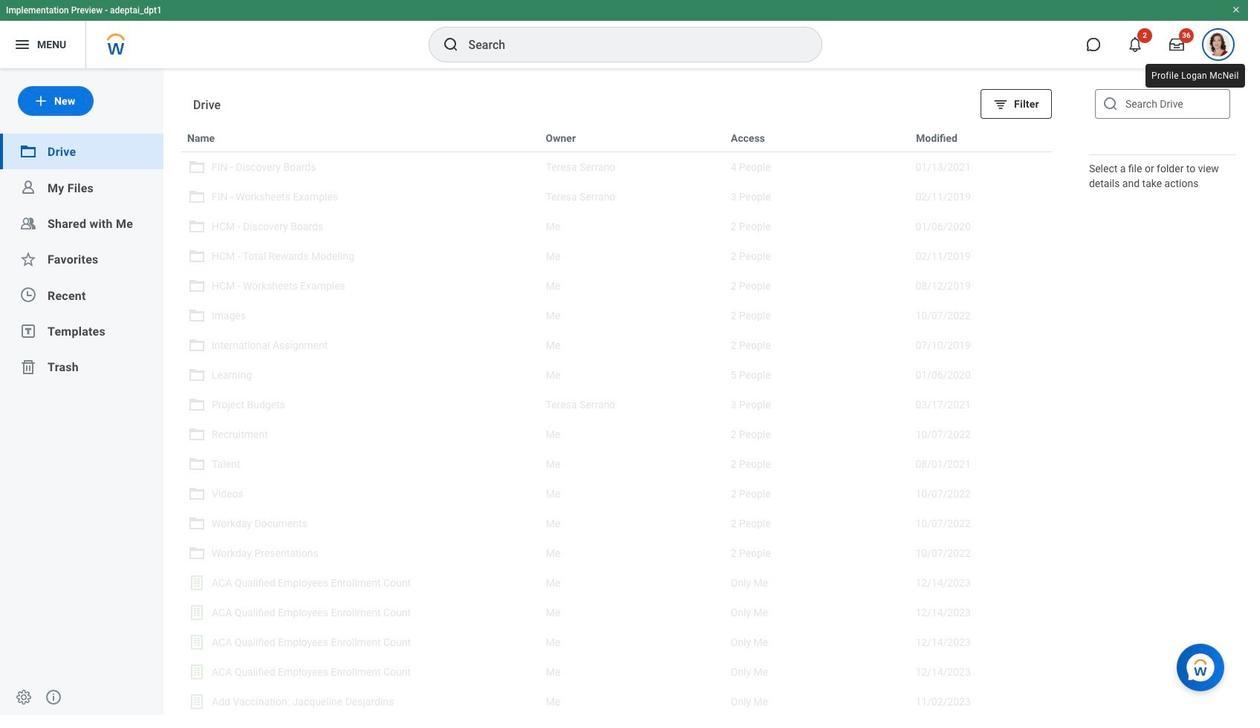 Task type: vqa. For each thing, say whether or not it's contained in the screenshot.
first cell from the top
yes



Task type: describe. For each thing, give the bounding box(es) containing it.
10 cell from the top
[[540, 421, 725, 449]]

4 row from the top
[[181, 212, 1053, 242]]

10 row from the top
[[181, 390, 1053, 420]]

folder open image
[[19, 143, 37, 161]]

19 cell from the top
[[540, 688, 725, 716]]

user image
[[19, 179, 37, 197]]

15 row from the top
[[181, 539, 1053, 569]]

workbook image for 19th cell from the top
[[188, 694, 206, 711]]

16 cell from the top
[[540, 599, 725, 627]]

workbook image for 4th cell from the bottom
[[188, 604, 206, 622]]

inbox large image
[[1170, 37, 1185, 52]]

5 row from the top
[[181, 242, 1053, 271]]

close environment banner image
[[1232, 5, 1241, 14]]

1 row from the top
[[181, 123, 1053, 152]]

13 row from the top
[[181, 479, 1053, 509]]

3 row from the top
[[181, 182, 1053, 212]]

20 row from the top
[[181, 688, 1053, 716]]

0 vertical spatial search image
[[442, 36, 460, 54]]

7 row from the top
[[181, 301, 1053, 331]]

workbook image for 17th cell
[[188, 634, 206, 652]]

6 cell from the top
[[540, 302, 725, 330]]

workbook image for 15th cell
[[188, 575, 206, 592]]

12 cell from the top
[[540, 480, 725, 508]]

14 cell from the top
[[540, 540, 725, 568]]

19 row from the top
[[181, 658, 1053, 688]]

justify image
[[13, 36, 31, 54]]

Search Workday  search field
[[469, 28, 791, 61]]



Task type: locate. For each thing, give the bounding box(es) containing it.
15 cell from the top
[[540, 569, 725, 598]]

8 row from the top
[[181, 331, 1053, 361]]

shared with me image
[[19, 215, 37, 233]]

workbook image for 15th cell
[[188, 575, 206, 592]]

13 cell from the top
[[540, 510, 725, 538]]

cell
[[540, 153, 725, 181], [540, 183, 725, 211], [540, 213, 725, 241], [540, 242, 725, 271], [540, 272, 725, 300], [540, 302, 725, 330], [540, 332, 725, 360], [540, 361, 725, 390], [540, 391, 725, 419], [540, 421, 725, 449], [540, 450, 725, 479], [540, 480, 725, 508], [540, 510, 725, 538], [540, 540, 725, 568], [540, 569, 725, 598], [540, 599, 725, 627], [540, 629, 725, 657], [540, 659, 725, 687], [540, 688, 725, 716]]

9 row from the top
[[181, 361, 1053, 390]]

18 row from the top
[[181, 628, 1053, 658]]

0 horizontal spatial search image
[[442, 36, 460, 54]]

8 cell from the top
[[540, 361, 725, 390]]

item list element
[[164, 68, 1070, 716]]

7 cell from the top
[[540, 332, 725, 360]]

17 row from the top
[[181, 598, 1053, 628]]

clock image
[[19, 287, 37, 304]]

folder image
[[188, 158, 206, 176], [188, 188, 206, 206], [188, 218, 206, 236], [188, 248, 206, 265], [188, 277, 206, 295], [188, 366, 206, 384], [188, 396, 206, 414], [188, 426, 206, 444], [188, 456, 206, 474], [188, 515, 206, 533], [188, 515, 206, 533], [188, 545, 206, 563]]

4 cell from the top
[[540, 242, 725, 271]]

workbook image for 18th cell from the top
[[188, 664, 206, 682]]

1 cell from the top
[[540, 153, 725, 181]]

3 cell from the top
[[540, 213, 725, 241]]

6 row from the top
[[181, 271, 1053, 301]]

14 row from the top
[[181, 509, 1053, 539]]

11 cell from the top
[[540, 450, 725, 479]]

gear image
[[15, 689, 33, 707]]

tooltip
[[1143, 61, 1249, 91]]

workbook image
[[188, 575, 206, 592], [188, 634, 206, 652], [188, 634, 206, 652], [188, 664, 206, 682], [188, 664, 206, 682]]

16 row from the top
[[181, 569, 1053, 598]]

folder image
[[188, 158, 206, 176], [188, 188, 206, 206], [188, 218, 206, 236], [188, 248, 206, 265], [188, 277, 206, 295], [188, 307, 206, 325], [188, 307, 206, 325], [188, 337, 206, 355], [188, 337, 206, 355], [188, 366, 206, 384], [188, 396, 206, 414], [188, 426, 206, 444], [188, 456, 206, 474], [188, 485, 206, 503], [188, 485, 206, 503], [188, 545, 206, 563]]

2 row from the top
[[181, 152, 1053, 182]]

5 cell from the top
[[540, 272, 725, 300]]

grid inside 'item list' element
[[181, 123, 1053, 716]]

17 cell from the top
[[540, 629, 725, 657]]

plus image
[[33, 94, 48, 109]]

2 cell from the top
[[540, 183, 725, 211]]

star image
[[19, 251, 37, 268]]

grid
[[181, 123, 1053, 716]]

search drive field
[[1096, 89, 1231, 119]]

1 horizontal spatial search image
[[1102, 95, 1120, 113]]

11 row from the top
[[181, 420, 1053, 450]]

row
[[181, 123, 1053, 152], [181, 152, 1053, 182], [181, 182, 1053, 212], [181, 212, 1053, 242], [181, 242, 1053, 271], [181, 271, 1053, 301], [181, 301, 1053, 331], [181, 331, 1053, 361], [181, 361, 1053, 390], [181, 390, 1053, 420], [181, 420, 1053, 450], [181, 450, 1053, 479], [181, 479, 1053, 509], [181, 509, 1053, 539], [181, 539, 1053, 569], [181, 569, 1053, 598], [181, 598, 1053, 628], [181, 628, 1053, 658], [181, 658, 1053, 688], [181, 688, 1053, 716]]

filter image
[[994, 97, 1009, 112]]

9 cell from the top
[[540, 391, 725, 419]]

18 cell from the top
[[540, 659, 725, 687]]

notifications large image
[[1128, 37, 1143, 52]]

banner
[[0, 0, 1249, 68]]

workbook image
[[188, 575, 206, 592], [188, 604, 206, 622], [188, 604, 206, 622], [188, 694, 206, 711], [188, 694, 206, 711]]

trash image
[[19, 358, 37, 376]]

search image
[[442, 36, 460, 54], [1102, 95, 1120, 113]]

1 vertical spatial search image
[[1102, 95, 1120, 113]]

12 row from the top
[[181, 450, 1053, 479]]

info image
[[45, 689, 62, 707]]

profile logan mcneil image
[[1207, 33, 1231, 60]]



